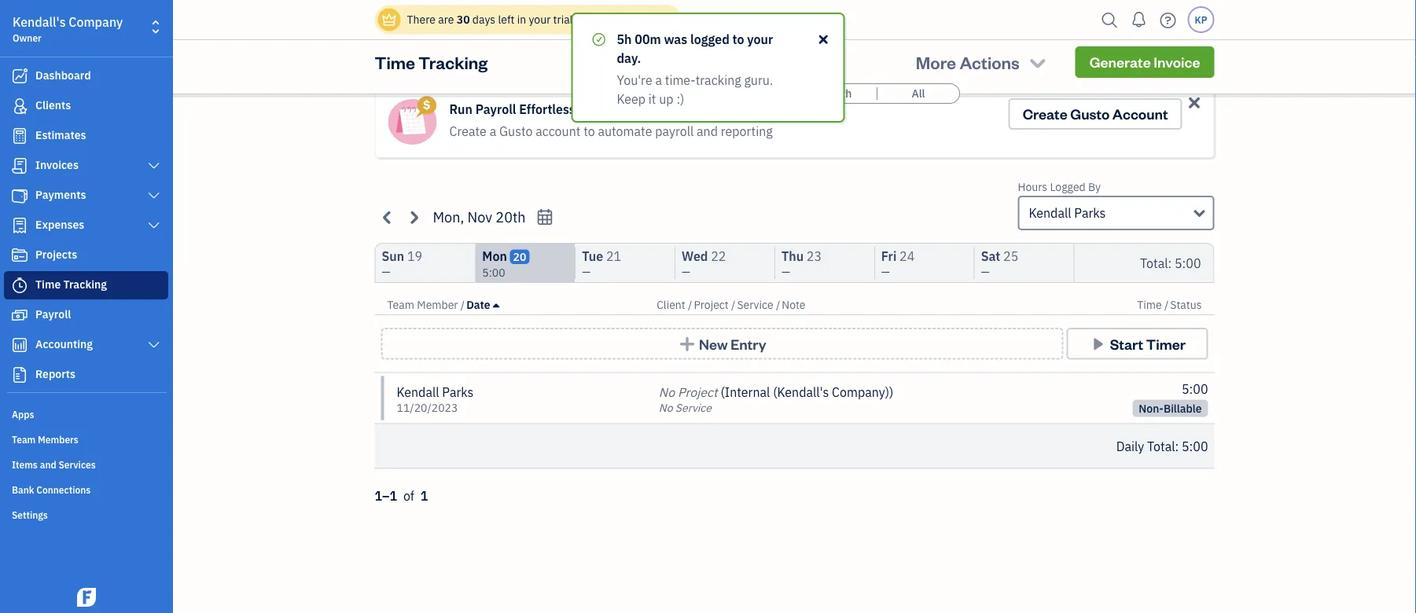 Task type: describe. For each thing, give the bounding box(es) containing it.
play image
[[1089, 336, 1107, 352]]

billable inside 5:00 non-billable
[[1164, 401, 1202, 416]]

1
[[420, 488, 428, 504]]

gusto inside the "run payroll effortlessly create a gusto account to automate payroll and reporting"
[[499, 123, 533, 140]]

0 horizontal spatial close image
[[816, 30, 831, 49]]

25
[[1003, 248, 1019, 265]]

new entry button
[[381, 328, 1064, 360]]

you're
[[617, 72, 652, 88]]

kp button
[[1188, 6, 1215, 33]]

1 horizontal spatial :
[[1175, 438, 1179, 455]]

new entry
[[699, 335, 766, 353]]

can
[[429, 6, 447, 20]]

or
[[576, 6, 586, 20]]

you've
[[875, 6, 907, 20]]

main element
[[0, 0, 212, 613]]

don't
[[944, 6, 971, 20]]

kp
[[1195, 13, 1207, 26]]

apps link
[[4, 402, 168, 425]]

owner
[[13, 31, 42, 44]]

project inside no project ( internal (kendall's company) ) no service
[[678, 384, 718, 401]]

billable right miss
[[1008, 6, 1044, 20]]

was
[[664, 31, 688, 48]]

payments link
[[4, 182, 168, 210]]

mon, nov 20th
[[433, 208, 526, 227]]

5 / from the left
[[1165, 298, 1169, 313]]

daily total : 5:00
[[1116, 438, 1208, 455]]

by
[[1088, 180, 1101, 195]]

estimate image
[[10, 128, 29, 144]]

kendall for kendall parks 11/20/2023
[[397, 384, 439, 401]]

1 horizontal spatial time tracking
[[375, 51, 488, 73]]

5:00 up status at right
[[1175, 255, 1201, 272]]

nov
[[468, 208, 492, 227]]

search image
[[1097, 8, 1123, 32]]

0 horizontal spatial of
[[403, 488, 414, 504]]

expenses link
[[4, 212, 168, 240]]

and inside main element
[[40, 458, 56, 471]]

service link
[[737, 298, 776, 313]]

1 / from the left
[[461, 298, 465, 313]]

learn for moment
[[1074, 18, 1102, 33]]

date link
[[466, 298, 499, 313]]

timer image
[[10, 278, 29, 293]]

effortlessly
[[519, 101, 586, 118]]

status containing 5h 00m was logged to your day.
[[0, 13, 1416, 123]]

23
[[807, 248, 822, 265]]

settings link
[[4, 502, 168, 526]]

up
[[659, 91, 674, 107]]

1 vertical spatial close image
[[1185, 94, 1204, 112]]

24
[[900, 248, 915, 265]]

30
[[457, 12, 470, 27]]

payroll link
[[4, 301, 168, 329]]

:)
[[677, 91, 684, 107]]

team for team member /
[[387, 298, 414, 313]]

project image
[[10, 248, 29, 263]]

time-
[[665, 72, 696, 88]]

dashboard
[[35, 68, 91, 83]]

5:00 inside the mon 20 5:00
[[482, 266, 505, 280]]

hours.
[[1041, 18, 1072, 33]]

upgrade account link
[[578, 12, 669, 27]]

team for team members
[[12, 433, 36, 446]]

kendall parks
[[1029, 205, 1106, 222]]

sun
[[382, 248, 404, 265]]

learn more for timer,
[[533, 18, 589, 33]]

estimates link
[[4, 122, 168, 150]]

tue 21 —
[[582, 248, 621, 280]]

invoices link
[[4, 152, 168, 180]]

time tracking link
[[4, 271, 168, 300]]

parks for kendall parks
[[1074, 205, 1106, 222]]

0 vertical spatial project
[[694, 298, 729, 313]]

hours logged by
[[1018, 180, 1101, 195]]

note
[[782, 298, 806, 313]]

logged
[[1050, 180, 1086, 195]]

fri 24 —
[[881, 248, 915, 280]]

logged
[[690, 31, 730, 48]]

1 horizontal spatial service
[[737, 298, 773, 313]]

time tracking inside main element
[[35, 277, 107, 292]]

of inside don't miss a billable moment by staying on top of billable hours.
[[1177, 6, 1187, 20]]

tracking inside main element
[[63, 277, 107, 292]]

to inside 5h 00m was logged to your day. you're a time-tracking guru. keep it up :)
[[733, 31, 744, 48]]

more for timer,
[[564, 18, 589, 33]]

and inside the "run payroll effortlessly create a gusto account to automate payroll and reporting"
[[697, 123, 718, 140]]

reporting
[[721, 123, 773, 140]]

(kendall's
[[773, 384, 829, 401]]

you
[[408, 6, 427, 20]]

sun 19 —
[[382, 248, 422, 280]]

bill
[[737, 6, 752, 20]]

0 vertical spatial time
[[375, 51, 415, 73]]

invoice image
[[10, 158, 29, 174]]

20th
[[496, 208, 526, 227]]

settings
[[12, 509, 48, 521]]

a inside 5h 00m was logged to your day. you're a time-tracking guru. keep it up :)
[[655, 72, 662, 88]]

report image
[[10, 367, 29, 383]]

tue
[[582, 248, 603, 265]]

more for time
[[818, 18, 843, 33]]

kendall for kendall parks
[[1029, 205, 1071, 222]]

time inside accurately bill your clients for the time you've worked.
[[850, 6, 872, 20]]

account
[[536, 123, 581, 140]]

payment image
[[10, 188, 29, 204]]

your right the 'in'
[[529, 12, 551, 27]]

top
[[1158, 6, 1175, 20]]

invoice
[[1154, 53, 1200, 71]]

keep
[[617, 91, 646, 107]]

chevron large down image for payments
[[147, 190, 161, 202]]

1–1
[[375, 488, 397, 504]]

5:00 inside 5:00 non-billable
[[1182, 381, 1208, 397]]

manually.
[[483, 18, 531, 33]]

mon
[[482, 248, 507, 265]]

chevron large down image for accounting
[[147, 339, 161, 351]]

sat
[[981, 248, 1000, 265]]

— for wed
[[682, 265, 690, 280]]

start timer button
[[1067, 328, 1208, 360]]

expense image
[[10, 218, 29, 234]]

1 horizontal spatial tracking
[[419, 51, 488, 73]]

the for with
[[526, 6, 542, 20]]

run payroll effortlessly create a gusto account to automate payroll and reporting
[[449, 101, 773, 140]]

0 vertical spatial account
[[628, 12, 669, 27]]

members
[[38, 433, 78, 446]]

time inside "time tracking" link
[[35, 277, 61, 292]]

— for sun
[[382, 265, 390, 280]]

on
[[1143, 6, 1156, 20]]

dashboard image
[[10, 68, 29, 84]]

)
[[889, 384, 894, 401]]

team members
[[12, 433, 78, 446]]

chevrondown image
[[1027, 51, 1049, 73]]

bank
[[12, 484, 34, 496]]

go to help image
[[1156, 8, 1181, 32]]

time right the are
[[458, 18, 481, 33]]

kendall's company owner
[[13, 14, 123, 44]]

automate
[[598, 123, 652, 140]]

more actions
[[916, 51, 1020, 73]]

learn for with
[[533, 18, 561, 33]]

status link
[[1170, 298, 1202, 313]]

account inside button
[[1113, 105, 1168, 123]]

mon 20 5:00
[[482, 248, 526, 280]]

— for sat
[[981, 265, 990, 280]]



Task type: vqa. For each thing, say whether or not it's contained in the screenshot.


Task type: locate. For each thing, give the bounding box(es) containing it.
learn more for time
[[788, 18, 843, 33]]

— inside thu 23 —
[[782, 265, 790, 280]]

bank connections link
[[4, 477, 168, 501]]

0 vertical spatial :
[[1168, 255, 1172, 272]]

create
[[1023, 105, 1068, 123], [449, 123, 487, 140]]

generate
[[1090, 53, 1151, 71]]

time left status link
[[1137, 298, 1162, 313]]

0 vertical spatial service
[[737, 298, 773, 313]]

1 horizontal spatial account
[[1113, 105, 1168, 123]]

2 horizontal spatial learn more
[[1074, 18, 1130, 33]]

1 vertical spatial team
[[12, 433, 36, 446]]

2 no from the top
[[659, 401, 673, 415]]

5 — from the left
[[881, 265, 890, 280]]

1 vertical spatial tracking
[[63, 277, 107, 292]]

0 horizontal spatial payroll
[[35, 307, 71, 322]]

0 horizontal spatial the
[[526, 6, 542, 20]]

— left 22
[[682, 265, 690, 280]]

billable
[[1008, 6, 1044, 20], [1002, 18, 1038, 33], [1164, 401, 1202, 416]]

by inside don't miss a billable moment by staying on top of billable hours.
[[1091, 6, 1103, 20]]

create down run
[[449, 123, 487, 140]]

00m
[[635, 31, 661, 48]]

team member /
[[387, 298, 465, 313]]

11/20/2023
[[397, 401, 458, 415]]

0 horizontal spatial :
[[1168, 255, 1172, 272]]

0 horizontal spatial create
[[449, 123, 487, 140]]

— inside wed 22 —
[[682, 265, 690, 280]]

of right the top
[[1177, 6, 1187, 20]]

money image
[[10, 307, 29, 323]]

0 vertical spatial parks
[[1074, 205, 1106, 222]]

and right payroll
[[697, 123, 718, 140]]

2 vertical spatial time
[[1137, 298, 1162, 313]]

kendall parks 11/20/2023
[[397, 384, 474, 415]]

chart image
[[10, 337, 29, 353]]

account
[[628, 12, 669, 27], [1113, 105, 1168, 123]]

1 vertical spatial :
[[1175, 438, 1179, 455]]

the for for
[[831, 6, 847, 20]]

0 horizontal spatial kendall
[[397, 384, 439, 401]]

the inside accurately bill your clients for the time you've worked.
[[831, 6, 847, 20]]

time / status
[[1137, 298, 1202, 313]]

1 no from the top
[[659, 384, 675, 401]]

date
[[466, 298, 490, 313]]

0 vertical spatial time tracking
[[375, 51, 488, 73]]

0 horizontal spatial learn
[[533, 18, 561, 33]]

5:00 down 5:00 non-billable
[[1182, 438, 1208, 455]]

more right clients
[[818, 18, 843, 33]]

team inside main element
[[12, 433, 36, 446]]

2 horizontal spatial time
[[1137, 298, 1162, 313]]

tracking
[[419, 51, 488, 73], [63, 277, 107, 292]]

3 chevron large down image from the top
[[147, 339, 161, 351]]

non-
[[1139, 401, 1164, 416]]

1 horizontal spatial by
[[1091, 6, 1103, 20]]

items and services
[[12, 458, 96, 471]]

note link
[[782, 298, 806, 313]]

to
[[733, 31, 744, 48], [584, 123, 595, 140]]

crown image
[[381, 11, 397, 28]]

1 learn more from the left
[[533, 18, 589, 33]]

close image down for
[[816, 30, 831, 49]]

payments
[[35, 188, 86, 202]]

the right for
[[831, 6, 847, 20]]

1 vertical spatial payroll
[[35, 307, 71, 322]]

to right account
[[584, 123, 595, 140]]

create inside the "run payroll effortlessly create a gusto account to automate payroll and reporting"
[[449, 123, 487, 140]]

service left note
[[737, 298, 773, 313]]

1 horizontal spatial a
[[655, 72, 662, 88]]

create inside create gusto account button
[[1023, 105, 1068, 123]]

4 / from the left
[[776, 298, 780, 313]]

1–1 of 1
[[375, 488, 428, 504]]

0 horizontal spatial parks
[[442, 384, 474, 401]]

parks for kendall parks 11/20/2023
[[442, 384, 474, 401]]

all link
[[878, 84, 959, 103]]

2 horizontal spatial a
[[999, 6, 1005, 20]]

chevron large down image
[[147, 190, 161, 202], [147, 219, 161, 232], [147, 339, 161, 351]]

service inside no project ( internal (kendall's company) ) no service
[[675, 401, 712, 415]]

run
[[449, 101, 473, 118]]

left
[[498, 12, 515, 27]]

/ left note link
[[776, 298, 780, 313]]

learn right worked.
[[788, 18, 816, 33]]

0 horizontal spatial account
[[628, 12, 669, 27]]

2 vertical spatial chevron large down image
[[147, 339, 161, 351]]

track
[[450, 6, 475, 20]]

no project ( internal (kendall's company) ) no service
[[659, 384, 894, 415]]

total right 'daily'
[[1147, 438, 1175, 455]]

account up 00m
[[628, 12, 669, 27]]

/ left service link
[[731, 298, 736, 313]]

time left with
[[477, 6, 500, 20]]

gusto down generate
[[1070, 105, 1110, 123]]

0 horizontal spatial service
[[675, 401, 712, 415]]

2 chevron large down image from the top
[[147, 219, 161, 232]]

chevron large down image inside payments link
[[147, 190, 161, 202]]

1 vertical spatial project
[[678, 384, 718, 401]]

your down bill on the top of page
[[747, 31, 773, 48]]

2 the from the left
[[831, 6, 847, 20]]

timer
[[1146, 335, 1186, 353]]

your inside 5h 00m was logged to your day. you're a time-tracking guru. keep it up :)
[[747, 31, 773, 48]]

apps
[[12, 408, 34, 421]]

accurately bill your clients for the time you've worked.
[[682, 6, 907, 33]]

0 horizontal spatial team
[[12, 433, 36, 446]]

the right with
[[526, 6, 542, 20]]

1 horizontal spatial learn more
[[788, 18, 843, 33]]

0 vertical spatial total
[[1140, 255, 1168, 272]]

team members link
[[4, 427, 168, 451]]

your right bill on the top of page
[[755, 6, 777, 20]]

2 by from the left
[[1091, 6, 1103, 20]]

1 — from the left
[[382, 265, 390, 280]]

0 horizontal spatial a
[[490, 123, 496, 140]]

learn more
[[533, 18, 589, 33], [788, 18, 843, 33], [1074, 18, 1130, 33]]

more inside dropdown button
[[916, 51, 956, 73]]

1 vertical spatial a
[[655, 72, 662, 88]]

connections
[[36, 484, 91, 496]]

member
[[417, 298, 458, 313]]

/ left status link
[[1165, 298, 1169, 313]]

kendall inside kendall parks 11/20/2023
[[397, 384, 439, 401]]

5:00 down timer
[[1182, 381, 1208, 397]]

in
[[517, 12, 526, 27]]

0 horizontal spatial and
[[40, 458, 56, 471]]

learn more for staying
[[1074, 18, 1130, 33]]

payroll inside the "run payroll effortlessly create a gusto account to automate payroll and reporting"
[[476, 101, 516, 118]]

there
[[407, 12, 436, 27]]

create down the chevrondown icon
[[1023, 105, 1068, 123]]

5:00 down mon at top left
[[482, 266, 505, 280]]

by right or in the top of the page
[[589, 6, 601, 20]]

1 horizontal spatial parks
[[1074, 205, 1106, 222]]

1 vertical spatial and
[[40, 458, 56, 471]]

1 vertical spatial kendall
[[397, 384, 439, 401]]

a up it
[[655, 72, 662, 88]]

payroll inside payroll link
[[35, 307, 71, 322]]

— for thu
[[782, 265, 790, 280]]

your inside accurately bill your clients for the time you've worked.
[[755, 6, 777, 20]]

chevron large down image for expenses
[[147, 219, 161, 232]]

don't miss a billable moment by staying on top of billable hours.
[[944, 6, 1187, 33]]

payroll up accounting
[[35, 307, 71, 322]]

clients
[[35, 98, 71, 112]]

to down bill on the top of page
[[733, 31, 744, 48]]

1 chevron large down image from the top
[[147, 190, 161, 202]]

more actions button
[[902, 43, 1063, 81]]

0 horizontal spatial time
[[35, 277, 61, 292]]

0 vertical spatial close image
[[816, 30, 831, 49]]

gusto inside button
[[1070, 105, 1110, 123]]

1 horizontal spatial payroll
[[476, 101, 516, 118]]

by inside you can track time with the timer, or by logging time manually.
[[589, 6, 601, 20]]

total : 5:00
[[1140, 255, 1201, 272]]

0 vertical spatial kendall
[[1029, 205, 1071, 222]]

0 vertical spatial tracking
[[419, 51, 488, 73]]

close image
[[816, 30, 831, 49], [1185, 94, 1204, 112]]

0 horizontal spatial by
[[589, 6, 601, 20]]

0 horizontal spatial tracking
[[63, 277, 107, 292]]

the inside you can track time with the timer, or by logging time manually.
[[526, 6, 542, 20]]

1 by from the left
[[589, 6, 601, 20]]

— inside sat 25 —
[[981, 265, 990, 280]]

team left member
[[387, 298, 414, 313]]

a inside don't miss a billable moment by staying on top of billable hours.
[[999, 6, 1005, 20]]

3 — from the left
[[682, 265, 690, 280]]

3 / from the left
[[731, 298, 736, 313]]

tracking down the are
[[419, 51, 488, 73]]

total
[[1140, 255, 1168, 272], [1147, 438, 1175, 455]]

— left 25
[[981, 265, 990, 280]]

notifications image
[[1126, 4, 1152, 35]]

1 vertical spatial parks
[[442, 384, 474, 401]]

accounting
[[35, 337, 93, 351]]

2 learn more from the left
[[788, 18, 843, 33]]

gusto left account
[[499, 123, 533, 140]]

0 vertical spatial team
[[387, 298, 414, 313]]

0 horizontal spatial gusto
[[499, 123, 533, 140]]

/ right client on the left
[[688, 298, 692, 313]]

21
[[606, 248, 621, 265]]

1 vertical spatial account
[[1113, 105, 1168, 123]]

payroll
[[476, 101, 516, 118], [35, 307, 71, 322]]

freshbooks image
[[74, 588, 99, 607]]

parks inside dropdown button
[[1074, 205, 1106, 222]]

upgrade
[[582, 12, 625, 27]]

more left success 'image'
[[564, 18, 589, 33]]

chevron large down image
[[147, 160, 161, 172]]

2 vertical spatial a
[[490, 123, 496, 140]]

status
[[1170, 298, 1202, 313]]

1 horizontal spatial team
[[387, 298, 414, 313]]

1 the from the left
[[526, 6, 542, 20]]

thu
[[782, 248, 804, 265]]

1 learn from the left
[[533, 18, 561, 33]]

1 vertical spatial to
[[584, 123, 595, 140]]

2 — from the left
[[582, 265, 591, 280]]

0 vertical spatial payroll
[[476, 101, 516, 118]]

19
[[407, 248, 422, 265]]

billable up daily total : 5:00
[[1164, 401, 1202, 416]]

:
[[1168, 255, 1172, 272], [1175, 438, 1179, 455]]

0 horizontal spatial learn more
[[533, 18, 589, 33]]

daily
[[1116, 438, 1144, 455]]

choose a date image
[[536, 208, 554, 226]]

total up time link at right
[[1140, 255, 1168, 272]]

client image
[[10, 98, 29, 114]]

invoices
[[35, 158, 79, 172]]

0 vertical spatial of
[[1177, 6, 1187, 20]]

services
[[59, 458, 96, 471]]

generate invoice button
[[1075, 46, 1215, 78]]

learn right hours.
[[1074, 18, 1102, 33]]

— inside sun 19 —
[[382, 265, 390, 280]]

1 vertical spatial service
[[675, 401, 712, 415]]

0 horizontal spatial time tracking
[[35, 277, 107, 292]]

1 horizontal spatial learn
[[788, 18, 816, 33]]

1 horizontal spatial to
[[733, 31, 744, 48]]

and right items
[[40, 458, 56, 471]]

account down generate invoice "button" on the right of the page
[[1113, 105, 1168, 123]]

: up time / status
[[1168, 255, 1172, 272]]

next day image
[[405, 209, 423, 227]]

0 vertical spatial to
[[733, 31, 744, 48]]

— for tue
[[582, 265, 591, 280]]

estimates
[[35, 128, 86, 142]]

22
[[711, 248, 726, 265]]

more for staying
[[1104, 18, 1130, 33]]

— left the 23
[[782, 265, 790, 280]]

by
[[589, 6, 601, 20], [1091, 6, 1103, 20]]

caretup image
[[493, 299, 499, 312]]

thu 23 —
[[782, 248, 822, 280]]

worked.
[[746, 18, 785, 33]]

1 horizontal spatial of
[[1177, 6, 1187, 20]]

2 learn from the left
[[788, 18, 816, 33]]

status
[[0, 13, 1416, 123]]

0 vertical spatial and
[[697, 123, 718, 140]]

start
[[1110, 335, 1144, 353]]

chevron large down image inside expenses link
[[147, 219, 161, 232]]

miss
[[974, 6, 997, 20]]

parks inside kendall parks 11/20/2023
[[442, 384, 474, 401]]

/ left date
[[461, 298, 465, 313]]

client / project / service / note
[[657, 298, 806, 313]]

learn
[[533, 18, 561, 33], [788, 18, 816, 33], [1074, 18, 1102, 33]]

team down apps
[[12, 433, 36, 446]]

— inside tue 21 —
[[582, 265, 591, 280]]

project up new
[[694, 298, 729, 313]]

of left 1
[[403, 488, 414, 504]]

1 horizontal spatial close image
[[1185, 94, 1204, 112]]

more left on
[[1104, 18, 1130, 33]]

time down crown icon
[[375, 51, 415, 73]]

time left you've
[[850, 6, 872, 20]]

6 — from the left
[[981, 265, 990, 280]]

more
[[564, 18, 589, 33], [818, 18, 843, 33], [1104, 18, 1130, 33], [916, 51, 956, 73]]

1 horizontal spatial and
[[697, 123, 718, 140]]

3 learn more from the left
[[1074, 18, 1130, 33]]

— for fri
[[881, 265, 890, 280]]

day.
[[617, 50, 641, 66]]

kendall parks button
[[1018, 196, 1215, 231]]

4 — from the left
[[782, 265, 790, 280]]

a left account
[[490, 123, 496, 140]]

0 horizontal spatial to
[[584, 123, 595, 140]]

items and services link
[[4, 452, 168, 476]]

a inside the "run payroll effortlessly create a gusto account to automate payroll and reporting"
[[490, 123, 496, 140]]

to inside the "run payroll effortlessly create a gusto account to automate payroll and reporting"
[[584, 123, 595, 140]]

— inside fri 24 —
[[881, 265, 890, 280]]

gusto
[[1070, 105, 1110, 123], [499, 123, 533, 140]]

payroll right run
[[476, 101, 516, 118]]

1 vertical spatial chevron large down image
[[147, 219, 161, 232]]

projects link
[[4, 241, 168, 270]]

previous day image
[[379, 209, 397, 227]]

plus image
[[678, 336, 696, 352]]

/
[[461, 298, 465, 313], [688, 298, 692, 313], [731, 298, 736, 313], [776, 298, 780, 313], [1165, 298, 1169, 313]]

generate invoice
[[1090, 53, 1200, 71]]

all
[[912, 86, 925, 101]]

items
[[12, 458, 38, 471]]

0 vertical spatial a
[[999, 6, 1005, 20]]

1 horizontal spatial kendall
[[1029, 205, 1071, 222]]

trial.
[[553, 12, 576, 27]]

1 horizontal spatial time
[[375, 51, 415, 73]]

3 learn from the left
[[1074, 18, 1102, 33]]

1 vertical spatial total
[[1147, 438, 1175, 455]]

create gusto account
[[1023, 105, 1168, 123]]

timer,
[[545, 6, 573, 20]]

there are 30 days left in your trial. upgrade account
[[407, 12, 669, 27]]

by left staying
[[1091, 6, 1103, 20]]

hours
[[1018, 180, 1048, 195]]

new
[[699, 335, 728, 353]]

1 vertical spatial of
[[403, 488, 414, 504]]

1 horizontal spatial the
[[831, 6, 847, 20]]

— left 24
[[881, 265, 890, 280]]

2 horizontal spatial learn
[[1074, 18, 1102, 33]]

success image
[[592, 30, 606, 49]]

moment
[[1047, 6, 1088, 20]]

a right miss
[[999, 6, 1005, 20]]

time tracking down projects link
[[35, 277, 107, 292]]

close image down invoice
[[1185, 94, 1204, 112]]

reports
[[35, 367, 75, 381]]

more up all
[[916, 51, 956, 73]]

time tracking down there
[[375, 51, 488, 73]]

billable left hours.
[[1002, 18, 1038, 33]]

: right 'daily'
[[1175, 438, 1179, 455]]

1 horizontal spatial create
[[1023, 105, 1068, 123]]

learn right the 'in'
[[533, 18, 561, 33]]

project left (
[[678, 384, 718, 401]]

clients
[[779, 6, 812, 20]]

— left 19
[[382, 265, 390, 280]]

fri
[[881, 248, 897, 265]]

learn for for
[[788, 18, 816, 33]]

0 vertical spatial chevron large down image
[[147, 190, 161, 202]]

tracking down projects link
[[63, 277, 107, 292]]

1 vertical spatial time tracking
[[35, 277, 107, 292]]

2 / from the left
[[688, 298, 692, 313]]

1 horizontal spatial gusto
[[1070, 105, 1110, 123]]

time right timer image at left
[[35, 277, 61, 292]]

days
[[472, 12, 495, 27]]

company
[[69, 14, 123, 30]]

kendall inside dropdown button
[[1029, 205, 1071, 222]]

1 vertical spatial time
[[35, 277, 61, 292]]

— left 21
[[582, 265, 591, 280]]

mon,
[[433, 208, 464, 227]]

service left (
[[675, 401, 712, 415]]

20
[[513, 250, 526, 265]]



